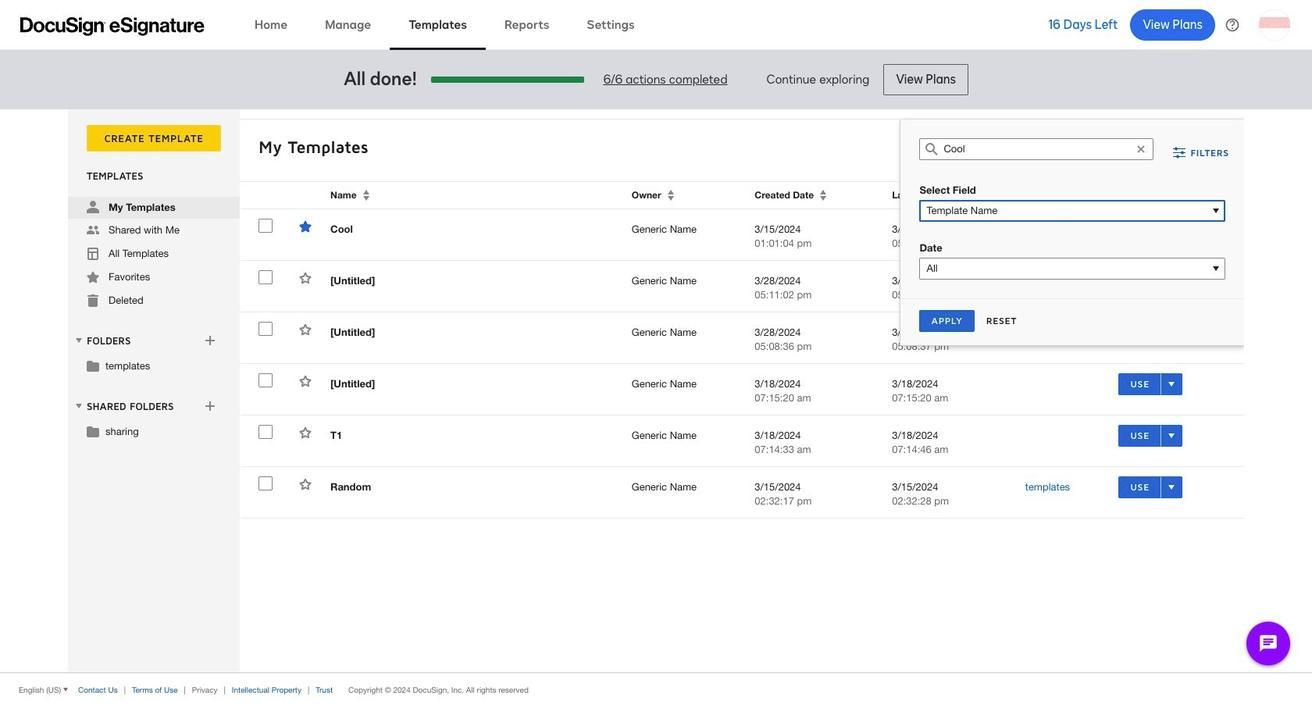 Task type: describe. For each thing, give the bounding box(es) containing it.
view folders image
[[73, 334, 85, 347]]

more info region
[[0, 673, 1313, 706]]

1 add [untitled] to favorites image from the top
[[299, 272, 312, 284]]

2 add [untitled] to favorites image from the top
[[299, 324, 312, 336]]

folder image for view shared folders image
[[87, 425, 99, 438]]

folder image for view folders icon
[[87, 359, 99, 372]]

shared image
[[87, 224, 99, 237]]

add t1 to favorites image
[[299, 427, 312, 439]]

view shared folders image
[[73, 400, 85, 412]]

Search My Templates text field
[[944, 139, 1130, 159]]

secondary navigation region
[[68, 109, 1249, 673]]



Task type: locate. For each thing, give the bounding box(es) containing it.
0 vertical spatial add [untitled] to favorites image
[[299, 272, 312, 284]]

1 vertical spatial folder image
[[87, 425, 99, 438]]

your uploaded profile image image
[[1260, 9, 1291, 40]]

star filled image
[[87, 271, 99, 284]]

templates image
[[87, 248, 99, 260]]

2 folder image from the top
[[87, 425, 99, 438]]

0 vertical spatial folder image
[[87, 359, 99, 372]]

1 folder image from the top
[[87, 359, 99, 372]]

add [untitled] to favorites image
[[299, 272, 312, 284], [299, 324, 312, 336]]

add [untitled] to favorites image down remove cool from favorites image
[[299, 272, 312, 284]]

add [untitled] to favorites image up add [untitled] to favorites image
[[299, 324, 312, 336]]

remove cool from favorites image
[[299, 220, 312, 233]]

add [untitled] to favorites image
[[299, 375, 312, 388]]

user image
[[87, 201, 99, 213]]

docusign esignature image
[[20, 17, 205, 36]]

folder image
[[87, 359, 99, 372], [87, 425, 99, 438]]

1 vertical spatial add [untitled] to favorites image
[[299, 324, 312, 336]]

trash image
[[87, 295, 99, 307]]

add random to favorites image
[[299, 478, 312, 491]]



Task type: vqa. For each thing, say whether or not it's contained in the screenshot.
2nd lock 'IMAGE' from the bottom of the page
no



